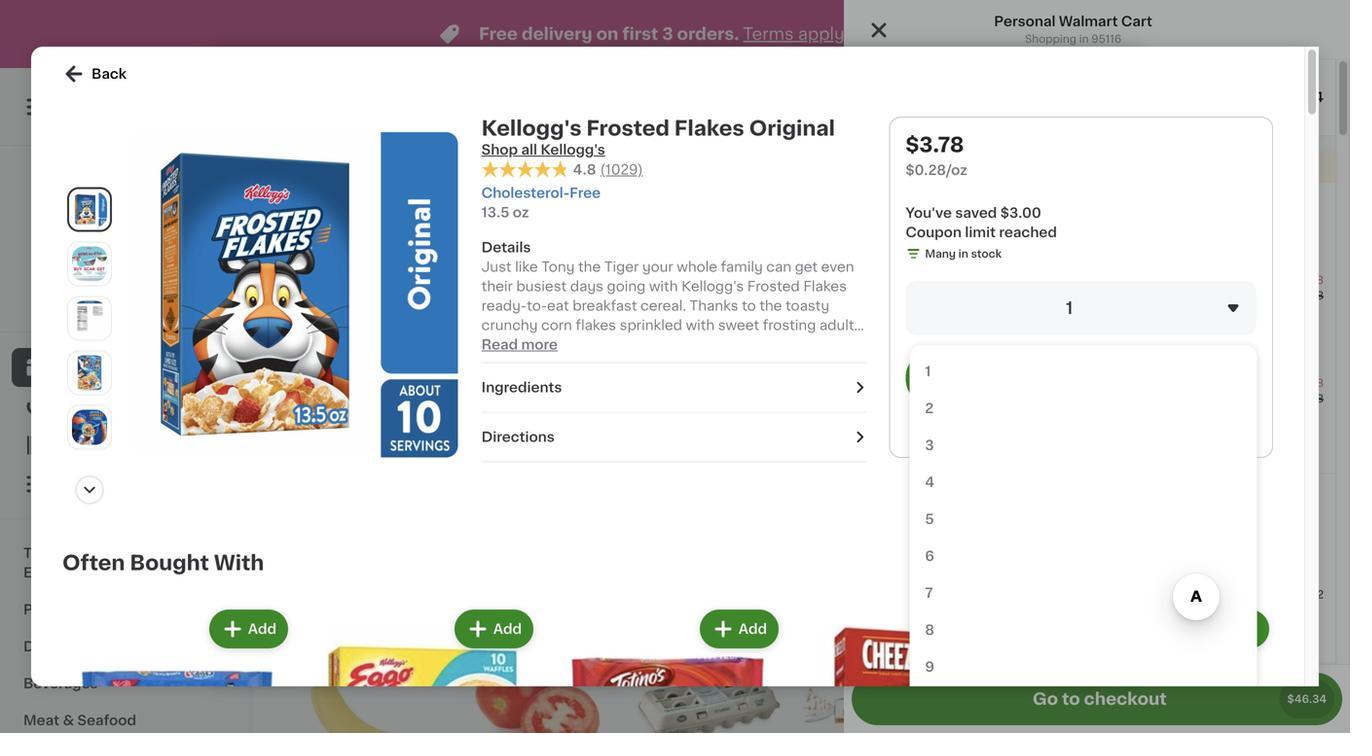 Task type: describe. For each thing, give the bounding box(es) containing it.
view
[[1072, 571, 1106, 585]]

recipes link
[[12, 426, 237, 465]]

ingredients button
[[482, 378, 866, 398]]

thanksgiving meal essentials link
[[12, 535, 237, 592]]

5 inside 5 raisin bran breakfast cereal, family breakfast, fiber cereal, original
[[777, 343, 791, 363]]

choose
[[941, 336, 984, 347]]

1 horizontal spatial to
[[1062, 692, 1080, 708]]

ct for frosted flakes breakfast cereal, kids cereal, family breakfast, original
[[1246, 388, 1261, 401]]

satisfaction inside button
[[82, 304, 147, 315]]

each
[[507, 403, 546, 418]]

redeem
[[1036, 512, 1078, 523]]

$3.78
[[906, 135, 964, 155]]

enlarge cereal & breakfast food kellogg's frosted flakes original hero (opens in a new tab) image
[[72, 192, 107, 227]]

8
[[925, 624, 934, 638]]

pure
[[1019, 581, 1050, 594]]

(1029)
[[600, 163, 643, 177]]

$ inside $ 4 86 /pkg (est.)
[[636, 405, 643, 416]]

original left 0 on the bottom left
[[223, 408, 276, 421]]

0 horizontal spatial (1.03k)
[[476, 429, 514, 440]]

cart
[[1121, 15, 1152, 28]]

meat & seafood link
[[12, 703, 237, 734]]

kellogg's frosted flakes original shop all kellogg's
[[482, 118, 835, 157]]

your first delivery is free!
[[856, 159, 1030, 172]]

raisin
[[766, 369, 807, 382]]

view all (30+)
[[1072, 571, 1166, 585]]

limit
[[965, 226, 996, 239]]

shop inside kellogg's frosted flakes original shop all kellogg's
[[482, 143, 518, 157]]

krispies inside button
[[1028, 274, 1083, 287]]

shopping
[[1025, 34, 1077, 44]]

0 horizontal spatial krispies
[[323, 369, 378, 382]]

shop link
[[12, 348, 237, 387]]

0 vertical spatial (1.03k)
[[657, 410, 695, 420]]

first inside limited time offer region
[[622, 26, 658, 42]]

buy it again
[[55, 400, 137, 414]]

1 horizontal spatial more
[[992, 512, 1020, 523]]

dairy & eggs
[[23, 641, 114, 654]]

$ inside $ 3
[[770, 673, 777, 684]]

cereal, up 24 oz
[[404, 408, 452, 421]]

0 horizontal spatial 48
[[250, 344, 265, 355]]

product group containing 1 ct
[[404, 167, 570, 481]]

1 ct for frosted flakes breakfast cereal, kids cereal, family breakfast, original
[[1237, 388, 1261, 401]]

product group containing kellogg's rice krispies breakfast cereal original
[[844, 259, 1336, 362]]

go
[[1033, 692, 1058, 708]]

is
[[982, 159, 994, 172]]

product group containing 0
[[292, 239, 446, 470]]

kellogg's rice krispies breakfast cereal original inside button
[[928, 274, 1152, 303]]

1 ct for mccormick® pure almond extract
[[1237, 591, 1261, 605]]

details button
[[482, 238, 866, 258]]

frosted flakes breakfast cereal, kids cereal, family breakfast, original button
[[928, 376, 1186, 407]]

1 vertical spatial kellogg's rice krispies breakfast cereal original
[[223, 369, 378, 421]]

33
[[320, 405, 334, 416]]

walmart image
[[856, 71, 904, 120]]

almond
[[1054, 581, 1107, 594]]

100% satisfaction guarantee link
[[939, 108, 1096, 124]]

often
[[62, 553, 125, 574]]

lists link
[[12, 465, 237, 504]]

pom wonderful ready-to-eat pomegranate arils
[[802, 430, 927, 482]]

product group containing mccormick® pure almond extract
[[844, 566, 1336, 655]]

see eligible items button
[[919, 222, 1080, 255]]

bran
[[811, 369, 842, 382]]

0 horizontal spatial in
[[345, 453, 355, 464]]

coupon
[[906, 226, 962, 239]]

1 vertical spatial $ 5 48
[[589, 672, 627, 693]]

details
[[482, 241, 531, 255]]

eligible
[[968, 232, 1019, 245]]

0
[[303, 404, 318, 425]]

sun harvest seedless red grapes
[[632, 430, 781, 463]]

kellogg's rice krispies breakfast cereal original button
[[928, 273, 1186, 304]]

buy any 2, save $3
[[919, 201, 1051, 215]]

item carousel region containing view all (30+)
[[292, 559, 1297, 734]]

cholesterol-free 13.5 oz
[[482, 187, 601, 220]]

breakfast, for frosted flakes breakfast cereal, kids cereal, family breakfast, original 24 oz
[[1028, 393, 1098, 406]]

breakfast inside button
[[1086, 274, 1152, 287]]

1 ct button for mccormick® pure almond extract
[[1231, 582, 1266, 614]]

1 inside 1 44 each (est.)
[[473, 404, 482, 425]]

0 vertical spatial $ 3 78
[[951, 343, 987, 363]]

mccormick® pure almond extract
[[928, 581, 1160, 594]]

view all (30+) button
[[1064, 559, 1188, 598]]

original inside frosted flakes breakfast cereal, kids cereal, family breakfast, original
[[477, 427, 530, 441]]

1 vertical spatial 24
[[404, 445, 418, 455]]

items
[[1022, 232, 1062, 245]]

you've
[[906, 206, 952, 220]]

enlarge cereal & breakfast food kellogg's frosted flakes original angle_top (opens in a new tab) image
[[72, 410, 107, 445]]

pom
[[802, 430, 836, 444]]

24 oz
[[404, 445, 434, 455]]

1 vertical spatial $ 3 78
[[227, 672, 264, 693]]

flakes inside kellogg's frosted flakes original shop all kellogg's
[[674, 118, 744, 139]]

1 horizontal spatial delivery
[[922, 159, 979, 172]]

rice inside button
[[994, 274, 1025, 287]]

98
[[431, 673, 446, 684]]

oz inside product group
[[421, 445, 434, 455]]

flakes for frosted flakes breakfast cereal, kids cereal, family breakfast, original
[[460, 369, 504, 382]]

cereal & breakfast food kellogg's frosted flakes original hero image
[[132, 132, 458, 458]]

frosted flakes breakfast cereal, kids cereal, family breakfast, original 24 oz
[[928, 377, 1182, 422]]

promotion-wrapper element containing buy any 2, save $3
[[844, 183, 1336, 474]]

ct for mccormick® pure almond extract
[[1246, 591, 1261, 605]]

$5.48 for frosted flakes breakfast cereal, kids cereal, family breakfast, original
[[1293, 394, 1324, 405]]

breakfast inside frosted flakes breakfast cereal, kids cereal, family breakfast, original 24 oz
[[1031, 377, 1097, 391]]

in inside personal walmart cart shopping in 95116
[[1079, 34, 1089, 44]]

0 vertical spatial stock
[[971, 249, 1002, 259]]

on
[[596, 26, 618, 42]]

28
[[830, 405, 844, 416]]

1 vertical spatial shop
[[55, 361, 91, 375]]

frosted for frosted flakes breakfast cereal, kids cereal, family breakfast, original 24 oz
[[928, 377, 981, 391]]

1 2 3 4 5 6 7 8 9
[[925, 365, 934, 675]]

it
[[85, 400, 95, 414]]

dairy & eggs link
[[12, 629, 237, 666]]

delivery inside limited time offer region
[[522, 26, 592, 42]]

grapes
[[663, 449, 713, 463]]

to-
[[852, 449, 873, 463]]

$3.98 $5.48 for kellogg's rice krispies breakfast cereal original
[[1293, 275, 1324, 301]]

$ 4 86 /pkg (est.)
[[636, 403, 762, 425]]

again
[[98, 400, 137, 414]]

raspberries package
[[1142, 430, 1286, 444]]

breakfast, for frosted flakes breakfast cereal, kids cereal, family breakfast, original
[[404, 427, 473, 441]]

1 horizontal spatial 100% satisfaction guarantee
[[939, 110, 1096, 121]]

2
[[925, 402, 934, 416]]

1 ct for kellogg's rice krispies breakfast cereal original
[[1237, 284, 1261, 298]]

1 44 each (est.)
[[473, 403, 591, 425]]

family for frosted flakes breakfast cereal, kids cereal, family breakfast, original
[[456, 408, 501, 421]]

organic for organic
[[464, 383, 508, 393]]

(30+)
[[1128, 571, 1166, 585]]

checkout
[[1084, 692, 1167, 708]]

0 vertical spatial satisfaction
[[972, 110, 1037, 121]]

choose replacement button
[[920, 333, 1057, 351]]

$ 3
[[770, 672, 791, 693]]

free delivery on first 3 orders. terms apply.
[[479, 26, 849, 42]]

0 horizontal spatial $ 5 48
[[227, 343, 265, 363]]

list box containing 1
[[909, 346, 1257, 731]]

apply.
[[798, 26, 849, 42]]

1 vertical spatial walmart
[[95, 262, 154, 275]]

original inside button
[[976, 289, 1029, 303]]

lists
[[55, 478, 88, 492]]

$ inside $ 5 98
[[408, 673, 415, 684]]

oz inside cholesterol-free 13.5 oz
[[513, 206, 529, 220]]

dairy
[[23, 641, 61, 654]]

product group containing 1
[[462, 239, 616, 478]]

1 vertical spatial many
[[311, 453, 342, 464]]

enlarge cereal & breakfast food kellogg's frosted flakes original angle_back (opens in a new tab) image
[[72, 356, 107, 391]]

kellogg's
[[541, 143, 605, 157]]

cereal, down raisin at the right of the page
[[766, 388, 814, 402]]

remove kellogg's rice krispies breakfast cereal original image
[[243, 179, 266, 202]]

$5.34 element
[[1142, 402, 1297, 427]]

ct for kellogg's rice krispies breakfast cereal original
[[1246, 284, 1261, 298]]

kellogg's rice krispies breakfast cereal original image
[[856, 271, 897, 311]]

9
[[925, 661, 934, 675]]

organic bananas
[[462, 430, 579, 444]]

original inside kellogg's frosted flakes original shop all kellogg's
[[749, 118, 835, 139]]

1 ct button for kellogg's rice krispies breakfast cereal original
[[1231, 275, 1266, 307]]

& for dairy
[[65, 641, 76, 654]]

7
[[925, 587, 933, 601]]

read more button
[[482, 336, 558, 355]]

original inside frosted flakes breakfast cereal, kids cereal, family breakfast, original 24 oz
[[1101, 393, 1154, 406]]

$0.28/oz
[[906, 164, 967, 177]]

breakfast inside frosted flakes breakfast cereal, kids cereal, family breakfast, original
[[404, 388, 469, 402]]

1 horizontal spatial 78
[[973, 344, 987, 355]]

1 horizontal spatial first
[[891, 159, 919, 172]]

1 horizontal spatial 100%
[[939, 110, 969, 121]]

0 vertical spatial $46.34
[[1274, 91, 1324, 104]]

personal walmart cart shopping in 95116
[[994, 15, 1152, 44]]

$3.98 $5.48 for frosted flakes breakfast cereal, kids cereal, family breakfast, original
[[1293, 378, 1324, 405]]

more inside button
[[521, 338, 558, 352]]

service type group
[[617, 88, 826, 127]]

item carousel region containing fresh fruit
[[292, 169, 1297, 543]]

buy it again link
[[12, 387, 237, 426]]

mccormick® pure almond extract button
[[928, 580, 1160, 595]]

1 vertical spatial $46.34
[[1287, 695, 1327, 705]]



Task type: vqa. For each thing, say whether or not it's contained in the screenshot.
79
no



Task type: locate. For each thing, give the bounding box(es) containing it.
kids for frosted flakes breakfast cereal, kids cereal, family breakfast, original 24 oz
[[1152, 377, 1182, 391]]

86
[[660, 405, 674, 416]]

5 inside the 1 2 3 4 5 6 7 8 9
[[925, 513, 934, 527]]

often bought with
[[62, 553, 264, 574]]

1 vertical spatial delivery
[[922, 159, 979, 172]]

cereal up $ 0 33
[[292, 388, 337, 402]]

1 vertical spatial krispies
[[323, 369, 378, 382]]

1 horizontal spatial 4
[[813, 404, 828, 425]]

1 vertical spatial breakfast,
[[766, 408, 835, 421]]

cereal, down remove
[[1100, 377, 1148, 391]]

$10.18
[[956, 512, 989, 523]]

wonderful
[[840, 430, 911, 444]]

more right read
[[521, 338, 558, 352]]

buy inside promotion-wrapper 'element'
[[919, 201, 947, 215]]

many in stock inside product group
[[311, 453, 388, 464]]

1 vertical spatial oz
[[944, 412, 956, 422]]

in left '95116'
[[1079, 34, 1089, 44]]

2 promotion-wrapper element from the top
[[844, 474, 1336, 664]]

fresh
[[292, 179, 352, 199]]

in down see
[[958, 249, 968, 259]]

buy for buy it again
[[55, 400, 82, 414]]

family for frosted flakes breakfast cereal, kids cereal, family breakfast, original 24 oz
[[980, 393, 1025, 406]]

directions
[[482, 431, 555, 445]]

4 product group from the top
[[844, 664, 1336, 734]]

3
[[662, 26, 673, 42], [596, 343, 610, 363], [958, 343, 971, 363], [925, 439, 934, 453], [234, 672, 248, 693], [777, 672, 791, 693]]

1 horizontal spatial satisfaction
[[972, 110, 1037, 121]]

0 horizontal spatial free
[[479, 26, 518, 42]]

2 $5.48 from the top
[[1293, 394, 1324, 405]]

(est.) inside $ 4 86 /pkg (est.)
[[721, 403, 762, 418]]

to
[[1022, 512, 1033, 523], [1062, 692, 1080, 708]]

remove frosted flakes breakfast cereal, kids cereal, family breakfast, original image
[[424, 179, 447, 202]]

frosted down the $5.48 element
[[404, 369, 457, 382]]

1 horizontal spatial $ 3 78
[[951, 343, 987, 363]]

seafood
[[77, 714, 136, 728]]

$ inside $ 0 33
[[296, 405, 303, 416]]

2,
[[980, 201, 993, 215]]

1
[[298, 184, 304, 198], [479, 184, 485, 198], [1237, 284, 1243, 298], [1066, 300, 1073, 317], [925, 365, 931, 379], [1237, 388, 1243, 401], [473, 404, 482, 425], [1237, 591, 1243, 605]]

(est.) up bananas
[[550, 403, 591, 418]]

product group
[[223, 167, 389, 458], [404, 167, 570, 481], [766, 167, 931, 481], [947, 167, 1112, 481], [292, 239, 446, 470], [462, 239, 616, 478], [632, 239, 787, 497], [802, 239, 957, 518], [972, 239, 1127, 501], [1142, 239, 1297, 485], [766, 497, 931, 734], [62, 606, 292, 734], [308, 606, 537, 734], [553, 606, 783, 734], [1043, 606, 1273, 734], [292, 629, 446, 734], [462, 629, 616, 734], [632, 629, 787, 734], [802, 629, 957, 734], [1142, 629, 1297, 734]]

0 vertical spatial cereal
[[928, 289, 973, 303]]

produce
[[23, 604, 83, 617]]

24 right frosted flakes breakfast cereal, kids cereal, family breakfast, original image
[[928, 412, 941, 422]]

2 horizontal spatial family
[[980, 393, 1025, 406]]

1 (est.) from the left
[[550, 403, 591, 418]]

remove
[[1086, 336, 1132, 347]]

0 horizontal spatial delivery
[[522, 26, 592, 42]]

0 horizontal spatial 4
[[643, 404, 658, 425]]

walmart inside personal walmart cart shopping in 95116
[[1059, 15, 1118, 28]]

1 vertical spatial $5.48
[[1293, 394, 1324, 405]]

1 vertical spatial kellogg's
[[928, 274, 990, 287]]

krispies down items
[[1028, 274, 1083, 287]]

flakes down the $5.48 element
[[460, 369, 504, 382]]

breakfast, up pom on the right bottom of the page
[[766, 408, 835, 421]]

many in stock
[[925, 249, 1002, 259], [311, 453, 388, 464]]

2 vertical spatial oz
[[421, 445, 434, 455]]

breakfast, up 24 oz
[[404, 427, 473, 441]]

0 vertical spatial $5.48
[[1293, 291, 1324, 301]]

flakes down choose replacement
[[984, 377, 1028, 391]]

many down lime 42
[[311, 453, 342, 464]]

kellogg's inside kellogg's frosted flakes original shop all kellogg's
[[482, 118, 582, 139]]

increment quantity of frosted flakes breakfast cereal, kids cereal, family breakfast, original image
[[534, 179, 558, 202]]

1 horizontal spatial krispies
[[1028, 274, 1083, 287]]

44
[[484, 405, 499, 416]]

0 vertical spatial 78
[[973, 344, 987, 355]]

breakfast inside 5 raisin bran breakfast cereal, family breakfast, fiber cereal, original
[[846, 369, 911, 382]]

1 vertical spatial (1.03k)
[[476, 429, 514, 440]]

cereal, left 2
[[877, 408, 925, 421]]

1 vertical spatial stock
[[357, 453, 388, 464]]

buy up coupon
[[919, 201, 947, 215]]

organic down 44
[[462, 430, 516, 444]]

1 vertical spatial &
[[63, 714, 74, 728]]

1 vertical spatial 1 ct button
[[1231, 379, 1266, 410]]

2 1 ct button from the top
[[1231, 379, 1266, 410]]

4.8 (1029)
[[573, 163, 643, 177]]

0 horizontal spatial many in stock
[[311, 453, 388, 464]]

kellogg's rice krispies breakfast cereal original
[[928, 274, 1152, 303], [223, 369, 378, 421]]

0 vertical spatial $3.98 $5.48
[[1293, 275, 1324, 301]]

many down see
[[925, 249, 956, 259]]

frosted up (1029)
[[586, 118, 670, 139]]

family up the directions
[[456, 408, 501, 421]]

store
[[113, 285, 141, 295]]

guarantee inside button
[[150, 304, 206, 315]]

stock
[[971, 249, 1002, 259], [357, 453, 388, 464]]

0 horizontal spatial oz
[[421, 445, 434, 455]]

original up choose replacement
[[976, 289, 1029, 303]]

0 horizontal spatial many
[[311, 453, 342, 464]]

0 horizontal spatial stock
[[357, 453, 388, 464]]

1 vertical spatial item carousel region
[[292, 559, 1297, 734]]

package
[[1228, 430, 1286, 444]]

flakes down orders.
[[674, 118, 744, 139]]

(est.)
[[550, 403, 591, 418], [721, 403, 762, 418]]

buy for buy any 2, save $3
[[919, 201, 947, 215]]

breakfast, down remove button
[[1028, 393, 1098, 406]]

3 inside limited time offer region
[[662, 26, 673, 42]]

kellogg's rice krispies breakfast cereal original up (397)
[[223, 369, 378, 421]]

0 horizontal spatial kellogg's rice krispies breakfast cereal original
[[223, 369, 378, 421]]

1 vertical spatial $3.98 $5.48
[[1293, 378, 1324, 405]]

1 horizontal spatial 48
[[612, 673, 627, 684]]

cereal, down 'choose'
[[928, 393, 976, 406]]

1 $3.98 from the top
[[1293, 275, 1324, 286]]

1 horizontal spatial walmart
[[1059, 15, 1118, 28]]

0 vertical spatial more
[[521, 338, 558, 352]]

1 $3.98 $5.48 from the top
[[1293, 275, 1324, 301]]

100%
[[939, 110, 969, 121], [50, 304, 79, 315]]

breakfast, inside 5 raisin bran breakfast cereal, family breakfast, fiber cereal, original
[[766, 408, 835, 421]]

1 vertical spatial cereal
[[292, 388, 337, 402]]

100% satisfaction guarantee button
[[30, 298, 218, 317]]

1 horizontal spatial stock
[[971, 249, 1002, 259]]

0 horizontal spatial buy
[[55, 400, 82, 414]]

original left walmart image
[[749, 118, 835, 139]]

promotion-wrapper element containing mccormick® pure almond extract
[[844, 474, 1336, 664]]

bananas
[[520, 430, 579, 444]]

frosted inside frosted flakes breakfast cereal, kids cereal, family breakfast, original 24 oz
[[928, 377, 981, 391]]

shop up it
[[55, 361, 91, 375]]

0 vertical spatial breakfast,
[[1028, 393, 1098, 406]]

0 horizontal spatial rice
[[289, 369, 320, 382]]

1 product group from the top
[[844, 259, 1336, 362]]

family
[[818, 388, 862, 402], [980, 393, 1025, 406], [456, 408, 501, 421]]

item carousel region
[[292, 169, 1297, 543], [292, 559, 1297, 734]]

cereal
[[928, 289, 973, 303], [292, 388, 337, 402]]

24 inside frosted flakes breakfast cereal, kids cereal, family breakfast, original 24 oz
[[928, 412, 941, 422]]

cereal inside button
[[928, 289, 973, 303]]

2 horizontal spatial flakes
[[984, 377, 1028, 391]]

1 horizontal spatial 24
[[928, 412, 941, 422]]

1 horizontal spatial kellogg's
[[482, 118, 582, 139]]

raspberries
[[1142, 430, 1224, 444]]

1 ct button
[[1231, 275, 1266, 307], [1231, 379, 1266, 410], [1231, 582, 1266, 614]]

limited time offer region
[[0, 0, 1293, 68]]

0 vertical spatial free
[[479, 26, 518, 42]]

1 horizontal spatial many in stock
[[925, 249, 1002, 259]]

1 horizontal spatial (est.)
[[721, 403, 762, 418]]

1 vertical spatial 100%
[[50, 304, 79, 315]]

2 item carousel region from the top
[[292, 559, 1297, 734]]

0 horizontal spatial kids
[[525, 388, 555, 402]]

more right $10.18
[[992, 512, 1020, 523]]

1 horizontal spatial oz
[[513, 206, 529, 220]]

(744)
[[838, 429, 867, 440]]

42
[[329, 430, 346, 444]]

original down $ 4 28
[[766, 427, 819, 441]]

0 horizontal spatial 100%
[[50, 304, 79, 315]]

buy left it
[[55, 400, 82, 414]]

(1.03k)
[[657, 410, 695, 420], [476, 429, 514, 440]]

100% satisfaction guarantee down store
[[50, 304, 206, 315]]

(1029) button
[[600, 160, 643, 179]]

rice down see eligible items 'button' at the right top of page
[[994, 274, 1025, 287]]

original
[[749, 118, 835, 139], [976, 289, 1029, 303], [1101, 393, 1154, 406], [223, 408, 276, 421], [477, 427, 530, 441], [766, 427, 819, 441]]

$5.48 for kellogg's rice krispies breakfast cereal original
[[1293, 291, 1324, 301]]

1 item carousel region from the top
[[292, 169, 1297, 543]]

mccormick®
[[928, 581, 1015, 594]]

oz
[[513, 206, 529, 220], [944, 412, 956, 422], [421, 445, 434, 455]]

0 vertical spatial 48
[[250, 344, 265, 355]]

1 vertical spatial $3.98
[[1293, 378, 1324, 389]]

krispies up 33
[[323, 369, 378, 382]]

$4.86 per package (estimated) element
[[632, 402, 787, 427]]

organic for organic bananas
[[462, 430, 516, 444]]

cereal up 'choose'
[[928, 289, 973, 303]]

1 horizontal spatial kellogg's rice krispies breakfast cereal original
[[928, 274, 1152, 303]]

2 vertical spatial in
[[345, 453, 355, 464]]

kellogg's rice krispies breakfast cereal original down items
[[928, 274, 1152, 303]]

terms apply. link
[[743, 26, 849, 42]]

3 inside the 1 2 3 4 5 6 7 8 9
[[925, 439, 934, 453]]

1 horizontal spatial guarantee
[[1039, 110, 1096, 121]]

product group containing frosted flakes breakfast cereal, kids cereal, family breakfast, original
[[844, 362, 1336, 466]]

any
[[950, 201, 977, 215]]

many in stock down see
[[925, 249, 1002, 259]]

produce link
[[12, 592, 237, 629]]

0 vertical spatial organic
[[464, 383, 508, 393]]

1 vertical spatial rice
[[289, 369, 320, 382]]

stock down eligible
[[971, 249, 1002, 259]]

2 (est.) from the left
[[721, 403, 762, 418]]

1 horizontal spatial free
[[570, 187, 601, 200]]

raspberries package button
[[1142, 239, 1297, 485]]

1 vertical spatial buy
[[55, 400, 82, 414]]

frosted inside frosted flakes breakfast cereal, kids cereal, family breakfast, original
[[404, 369, 457, 382]]

1 $5.48 from the top
[[1293, 291, 1324, 301]]

cereal, up 44
[[473, 388, 521, 402]]

0 horizontal spatial 100% satisfaction guarantee
[[50, 304, 206, 315]]

spend
[[919, 512, 954, 523]]

organic
[[464, 383, 508, 393], [462, 430, 516, 444]]

flakes inside frosted flakes breakfast cereal, kids cereal, family breakfast, original
[[460, 369, 504, 382]]

1 inside the 1 2 3 4 5 6 7 8 9
[[925, 365, 931, 379]]

all inside kellogg's frosted flakes original shop all kellogg's
[[521, 143, 537, 157]]

oz down cholesterol-
[[513, 206, 529, 220]]

(est.) inside 1 44 each (est.)
[[550, 403, 591, 418]]

1 vertical spatial in
[[958, 249, 968, 259]]

$3.00
[[1000, 206, 1041, 220]]

2 vertical spatial kellogg's
[[223, 369, 286, 382]]

& for meat
[[63, 714, 74, 728]]

list box
[[909, 346, 1257, 731]]

3 1 ct button from the top
[[1231, 582, 1266, 614]]

24 down frosted flakes breakfast cereal, kids cereal, family breakfast, original
[[404, 445, 418, 455]]

satisfaction
[[972, 110, 1037, 121], [82, 304, 147, 315]]

0 horizontal spatial more
[[521, 338, 558, 352]]

$1.44 each (estimated) element
[[462, 402, 616, 427]]

1 field
[[906, 281, 1257, 336]]

directions button
[[482, 428, 866, 447]]

$4.82
[[1293, 590, 1324, 600]]

guarantee down prices
[[150, 304, 206, 315]]

free!
[[997, 159, 1030, 172]]

oz right 2
[[944, 412, 956, 422]]

frosted for frosted flakes breakfast cereal, kids cereal, family breakfast, original
[[404, 369, 457, 382]]

delivery down $3.78
[[922, 159, 979, 172]]

to left redeem
[[1022, 512, 1033, 523]]

many in stock down 42 at the left bottom
[[311, 453, 388, 464]]

read more
[[482, 338, 558, 352]]

original down remove
[[1101, 393, 1154, 406]]

0 vertical spatial $ 5 48
[[227, 343, 265, 363]]

1 horizontal spatial frosted
[[586, 118, 670, 139]]

organic up 44
[[464, 383, 508, 393]]

kids inside frosted flakes breakfast cereal, kids cereal, family breakfast, original 24 oz
[[1152, 377, 1182, 391]]

delivery left on
[[522, 26, 592, 42]]

back
[[92, 67, 127, 81]]

1 horizontal spatial flakes
[[674, 118, 744, 139]]

100% up $3.78
[[939, 110, 969, 121]]

lime 42
[[292, 430, 346, 444]]

2 $3.98 $5.48 from the top
[[1293, 378, 1324, 405]]

100% inside button
[[50, 304, 79, 315]]

4 left 28
[[813, 404, 828, 425]]

buy inside the "buy it again" link
[[55, 400, 82, 414]]

0 vertical spatial item carousel region
[[292, 169, 1297, 543]]

1 ct button for frosted flakes breakfast cereal, kids cereal, family breakfast, original
[[1231, 379, 1266, 410]]

read
[[482, 338, 518, 352]]

4 for $ 4 28
[[813, 404, 828, 425]]

kids up raspberries
[[1152, 377, 1182, 391]]

enlarge cereal & breakfast food kellogg's frosted flakes original angle_right (opens in a new tab) image
[[72, 301, 107, 336]]

all up cholesterol-
[[521, 143, 537, 157]]

4 up 'spend'
[[925, 476, 934, 490]]

walmart logo image
[[81, 169, 167, 255]]

1 horizontal spatial many
[[925, 249, 956, 259]]

product group
[[844, 259, 1336, 362], [844, 362, 1336, 466], [844, 566, 1336, 655], [844, 664, 1336, 734]]

eggs
[[79, 641, 114, 654]]

0 vertical spatial oz
[[513, 206, 529, 220]]

5 inside button
[[958, 672, 971, 693]]

2 horizontal spatial oz
[[944, 412, 956, 422]]

frosted flakes breakfast cereal, kids cereal, family breakfast, original
[[404, 369, 555, 441]]

4 inside $ 4 86 /pkg (est.)
[[643, 404, 658, 425]]

to inside promotion-wrapper 'element'
[[1022, 512, 1033, 523]]

fruit
[[357, 179, 408, 199]]

all right view
[[1109, 571, 1125, 585]]

1 vertical spatial free
[[570, 187, 601, 200]]

all inside popup button
[[1109, 571, 1125, 585]]

frosted flakes breakfast cereal, kids cereal, family breakfast, original image
[[856, 374, 897, 415]]

0 horizontal spatial satisfaction
[[82, 304, 147, 315]]

walmart up everyday store prices link
[[95, 262, 154, 275]]

reached
[[999, 226, 1057, 239]]

1 vertical spatial all
[[1109, 571, 1125, 585]]

rice up 0 on the bottom left
[[289, 369, 320, 382]]

walmart up '95116'
[[1059, 15, 1118, 28]]

meat
[[23, 714, 59, 728]]

oz inside frosted flakes breakfast cereal, kids cereal, family breakfast, original 24 oz
[[944, 412, 956, 422]]

0 vertical spatial many
[[925, 249, 956, 259]]

promotion-wrapper element
[[844, 183, 1336, 474], [844, 474, 1336, 664]]

flakes for frosted flakes breakfast cereal, kids cereal, family breakfast, original 24 oz
[[984, 377, 1028, 391]]

(397)
[[295, 429, 324, 440]]

cereal,
[[1100, 377, 1148, 391], [473, 388, 521, 402], [766, 388, 814, 402], [928, 393, 976, 406], [404, 408, 452, 421], [877, 408, 925, 421]]

free inside cholesterol-free 13.5 oz
[[570, 187, 601, 200]]

enlarge cereal & breakfast food kellogg's frosted flakes original angle_left (opens in a new tab) image
[[72, 247, 107, 282]]

see
[[938, 232, 964, 245]]

first right your
[[891, 159, 919, 172]]

frosted up 2
[[928, 377, 981, 391]]

harvest
[[662, 430, 715, 444]]

view cart. items in cart: 12 image
[[1248, 95, 1271, 119]]

recipes
[[55, 439, 112, 453]]

1 promotion-wrapper element from the top
[[844, 183, 1336, 474]]

eat
[[873, 449, 895, 463]]

meat & seafood
[[23, 714, 136, 728]]

everyday
[[58, 285, 110, 295]]

(1.03k) up directions button
[[657, 410, 695, 420]]

add
[[887, 184, 916, 198], [402, 256, 431, 270], [572, 256, 601, 270], [742, 256, 771, 270], [913, 256, 941, 270], [1253, 256, 1281, 270], [887, 513, 916, 527], [248, 623, 276, 637], [493, 623, 522, 637], [739, 623, 767, 637], [1229, 623, 1258, 637], [402, 645, 431, 659], [572, 645, 601, 659], [742, 645, 771, 659], [1253, 645, 1281, 659]]

4 for $ 4 86 /pkg (est.)
[[643, 404, 658, 425]]

0 vertical spatial guarantee
[[1039, 110, 1096, 121]]

frosted inside kellogg's frosted flakes original shop all kellogg's
[[586, 118, 670, 139]]

1 horizontal spatial in
[[958, 249, 968, 259]]

0 horizontal spatial family
[[456, 408, 501, 421]]

stock left 24 oz
[[357, 453, 388, 464]]

3 product group from the top
[[844, 566, 1336, 655]]

family inside 5 raisin bran breakfast cereal, family breakfast, fiber cereal, original
[[818, 388, 862, 402]]

in down 42 at the left bottom
[[345, 453, 355, 464]]

family inside frosted flakes breakfast cereal, kids cereal, family breakfast, original 24 oz
[[980, 393, 1025, 406]]

$ inside $ 4 28
[[806, 405, 813, 416]]

increment quantity of kellogg's rice krispies breakfast cereal original image
[[354, 179, 377, 202]]

satisfaction up free!
[[972, 110, 1037, 121]]

$3.98 for frosted flakes breakfast cereal, kids cereal, family breakfast, original
[[1293, 378, 1324, 389]]

0 horizontal spatial cereal
[[292, 388, 337, 402]]

0 vertical spatial krispies
[[1028, 274, 1083, 287]]

free inside limited time offer region
[[479, 26, 518, 42]]

& right "meat"
[[63, 714, 74, 728]]

0 horizontal spatial kellogg's
[[223, 369, 286, 382]]

delivery
[[522, 26, 592, 42], [922, 159, 979, 172]]

0 vertical spatial 100% satisfaction guarantee
[[939, 110, 1096, 121]]

2 $3.98 from the top
[[1293, 378, 1324, 389]]

24
[[928, 412, 941, 422], [404, 445, 418, 455]]

original inside 5 raisin bran breakfast cereal, family breakfast, fiber cereal, original
[[766, 427, 819, 441]]

2 horizontal spatial 4
[[925, 476, 934, 490]]

to right go
[[1062, 692, 1080, 708]]

first right on
[[622, 26, 658, 42]]

satisfaction down everyday store prices
[[82, 304, 147, 315]]

0 horizontal spatial breakfast,
[[404, 427, 473, 441]]

$3.98 for kellogg's rice krispies breakfast cereal original
[[1293, 275, 1324, 286]]

ingredients
[[482, 381, 562, 395]]

breakfast, inside frosted flakes breakfast cereal, kids cereal, family breakfast, original
[[404, 427, 473, 441]]

1 vertical spatial more
[[992, 512, 1020, 523]]

shop up cholesterol-
[[482, 143, 518, 157]]

0 horizontal spatial all
[[521, 143, 537, 157]]

seedless
[[719, 430, 781, 444]]

$5.48 element
[[404, 340, 570, 366]]

0 vertical spatial to
[[1022, 512, 1033, 523]]

0 vertical spatial all
[[521, 143, 537, 157]]

1 inside field
[[1066, 300, 1073, 317]]

(1.03k) down 44
[[476, 429, 514, 440]]

0 horizontal spatial 78
[[250, 673, 264, 684]]

100% satisfaction guarantee inside button
[[50, 304, 206, 315]]

extract
[[1111, 581, 1160, 594]]

family inside frosted flakes breakfast cereal, kids cereal, family breakfast, original
[[456, 408, 501, 421]]

2 vertical spatial 1 ct button
[[1231, 582, 1266, 614]]

family up 28
[[818, 388, 862, 402]]

family down choose replacement
[[980, 393, 1025, 406]]

1 1 ct button from the top
[[1231, 275, 1266, 307]]

kids inside frosted flakes breakfast cereal, kids cereal, family breakfast, original
[[525, 388, 555, 402]]

4 left 86
[[643, 404, 658, 425]]

0 vertical spatial 1 ct button
[[1231, 275, 1266, 307]]

2 product group from the top
[[844, 362, 1336, 466]]

5
[[234, 343, 248, 363], [777, 343, 791, 363], [925, 513, 934, 527], [415, 672, 429, 693], [596, 672, 610, 693], [958, 672, 971, 693]]

breakfast, inside frosted flakes breakfast cereal, kids cereal, family breakfast, original 24 oz
[[1028, 393, 1098, 406]]

100% satisfaction guarantee up free!
[[939, 110, 1096, 121]]

oz down frosted flakes breakfast cereal, kids cereal, family breakfast, original
[[421, 445, 434, 455]]

0 vertical spatial &
[[65, 641, 76, 654]]

kids up 1 44 each (est.)
[[525, 388, 555, 402]]

guarantee down shopping
[[1039, 110, 1096, 121]]

kellogg's inside button
[[928, 274, 990, 287]]

100% satisfaction guarantee
[[939, 110, 1096, 121], [50, 304, 206, 315]]

78
[[973, 344, 987, 355], [250, 673, 264, 684]]

100% down everyday
[[50, 304, 79, 315]]

(est.) up seedless
[[721, 403, 762, 418]]

flakes inside frosted flakes breakfast cereal, kids cereal, family breakfast, original 24 oz
[[984, 377, 1028, 391]]

1 vertical spatial 78
[[250, 673, 264, 684]]

& left eggs
[[65, 641, 76, 654]]

1 horizontal spatial all
[[1109, 571, 1125, 585]]

None search field
[[278, 80, 592, 134]]

4 inside list box
[[925, 476, 934, 490]]

kids for frosted flakes breakfast cereal, kids cereal, family breakfast, original
[[525, 388, 555, 402]]

saved
[[955, 206, 997, 220]]

kids
[[1152, 377, 1182, 391], [525, 388, 555, 402]]

remove button
[[1065, 333, 1132, 351]]

original down 44
[[477, 427, 530, 441]]



